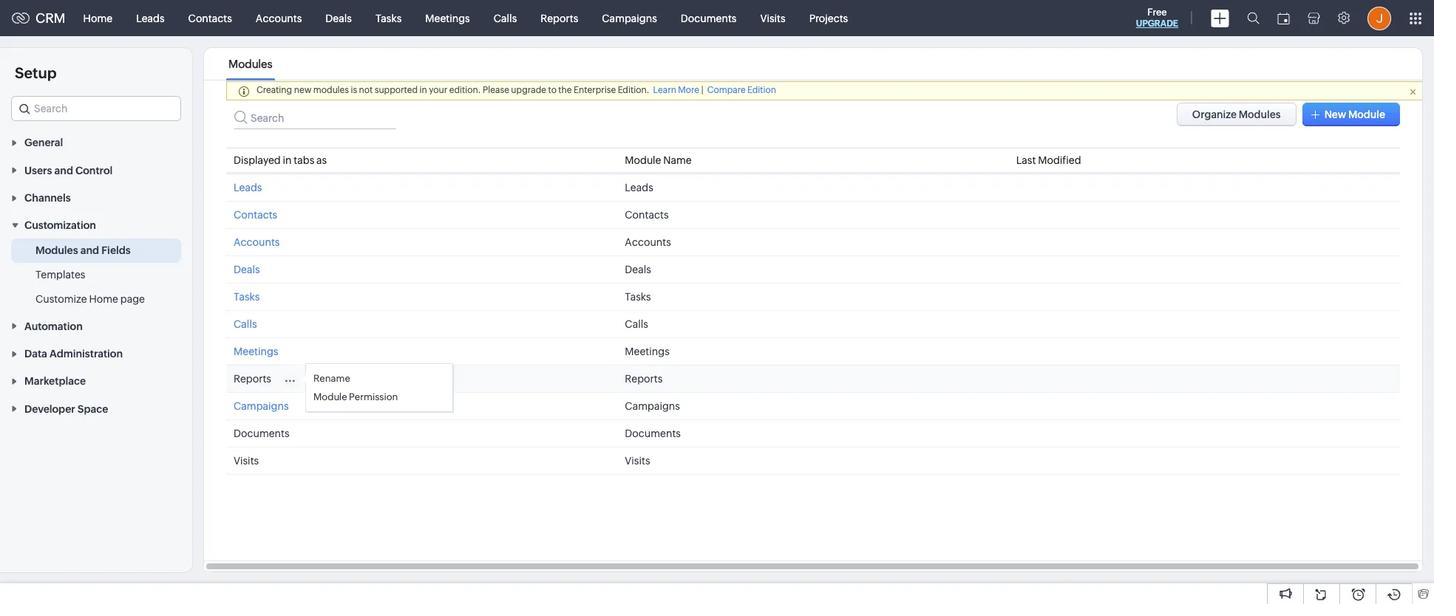 Task type: vqa. For each thing, say whether or not it's contained in the screenshot.


Task type: locate. For each thing, give the bounding box(es) containing it.
0 vertical spatial home
[[83, 12, 112, 24]]

1 horizontal spatial tasks
[[376, 12, 402, 24]]

home right crm
[[83, 12, 112, 24]]

leads
[[136, 12, 165, 24], [234, 182, 262, 194], [625, 182, 653, 194]]

Search text field
[[12, 97, 180, 121]]

tasks
[[376, 12, 402, 24], [234, 291, 260, 303], [625, 291, 651, 303]]

modules up templates on the left of the page
[[35, 245, 78, 257]]

1 horizontal spatial calls link
[[482, 0, 529, 36]]

tasks link
[[364, 0, 413, 36], [234, 291, 260, 303]]

and left fields
[[80, 245, 99, 257]]

displayed in tabs as
[[234, 155, 327, 166]]

0 horizontal spatial in
[[283, 155, 292, 166]]

2 horizontal spatial tasks
[[625, 291, 651, 303]]

modules and fields
[[35, 245, 131, 257]]

contacts up modules link
[[188, 12, 232, 24]]

1 vertical spatial modules
[[35, 245, 78, 257]]

0 horizontal spatial leads
[[136, 12, 165, 24]]

leads link
[[124, 0, 176, 36], [234, 182, 262, 194]]

home inside customization "region"
[[89, 294, 118, 306]]

0 horizontal spatial meetings link
[[234, 346, 278, 358]]

learn
[[653, 85, 676, 95]]

0 vertical spatial campaigns link
[[590, 0, 669, 36]]

0 horizontal spatial module
[[313, 392, 347, 403]]

control
[[75, 165, 113, 176]]

1 horizontal spatial tasks link
[[364, 0, 413, 36]]

1 horizontal spatial deals link
[[314, 0, 364, 36]]

2 horizontal spatial module
[[1348, 109, 1385, 121]]

automation button
[[0, 312, 192, 340]]

customization button
[[0, 211, 192, 239]]

crm
[[35, 10, 65, 26]]

home up automation dropdown button
[[89, 294, 118, 306]]

marketplace button
[[0, 367, 192, 395]]

and inside dropdown button
[[54, 165, 73, 176]]

channels
[[24, 192, 71, 204]]

module
[[1348, 109, 1385, 121], [625, 155, 661, 166], [313, 392, 347, 403]]

contacts down displayed
[[234, 209, 277, 221]]

module left name
[[625, 155, 661, 166]]

and right 'users'
[[54, 165, 73, 176]]

0 horizontal spatial deals link
[[234, 264, 260, 276]]

modules up creating
[[228, 58, 273, 70]]

contacts link down displayed
[[234, 209, 277, 221]]

1 vertical spatial leads link
[[234, 182, 262, 194]]

calls link
[[482, 0, 529, 36], [234, 319, 257, 330]]

2 horizontal spatial leads
[[625, 182, 653, 194]]

0 vertical spatial and
[[54, 165, 73, 176]]

your
[[429, 85, 447, 95]]

0 horizontal spatial and
[[54, 165, 73, 176]]

modules
[[228, 58, 273, 70], [35, 245, 78, 257]]

supported
[[375, 85, 418, 95]]

0 vertical spatial module
[[1348, 109, 1385, 121]]

accounts
[[256, 12, 302, 24], [234, 237, 280, 248], [625, 237, 671, 248]]

0 horizontal spatial reports
[[234, 373, 271, 385]]

0 vertical spatial meetings link
[[413, 0, 482, 36]]

contacts down "module name"
[[625, 209, 669, 221]]

module name
[[625, 155, 692, 166]]

1 horizontal spatial and
[[80, 245, 99, 257]]

calls
[[494, 12, 517, 24], [234, 319, 257, 330], [625, 319, 648, 330]]

home link
[[71, 0, 124, 36]]

1 vertical spatial tasks link
[[234, 291, 260, 303]]

1 horizontal spatial in
[[420, 85, 427, 95]]

contacts
[[188, 12, 232, 24], [234, 209, 277, 221], [625, 209, 669, 221]]

0 horizontal spatial modules
[[35, 245, 78, 257]]

contacts link
[[176, 0, 244, 36], [234, 209, 277, 221]]

users and control
[[24, 165, 113, 176]]

2 horizontal spatial visits
[[760, 12, 786, 24]]

visits
[[760, 12, 786, 24], [234, 455, 259, 467], [625, 455, 650, 467]]

contacts link up modules link
[[176, 0, 244, 36]]

0 vertical spatial calls link
[[482, 0, 529, 36]]

crm link
[[12, 10, 65, 26]]

1 vertical spatial and
[[80, 245, 99, 257]]

None button
[[1177, 103, 1296, 126]]

developer space button
[[0, 395, 192, 423]]

0 vertical spatial contacts link
[[176, 0, 244, 36]]

developer
[[24, 403, 75, 415]]

data
[[24, 348, 47, 360]]

module inside button
[[1348, 109, 1385, 121]]

0 horizontal spatial leads link
[[124, 0, 176, 36]]

more
[[678, 85, 699, 95]]

2 vertical spatial module
[[313, 392, 347, 403]]

0 horizontal spatial calls link
[[234, 319, 257, 330]]

and for modules
[[80, 245, 99, 257]]

0 vertical spatial accounts link
[[244, 0, 314, 36]]

leads right home link at the top of page
[[136, 12, 165, 24]]

rename module permission
[[313, 373, 398, 403]]

1 vertical spatial contacts link
[[234, 209, 277, 221]]

2 horizontal spatial deals
[[625, 264, 651, 276]]

1 vertical spatial module
[[625, 155, 661, 166]]

developer space
[[24, 403, 108, 415]]

users and control button
[[0, 156, 192, 184]]

new
[[294, 85, 312, 95]]

1 horizontal spatial leads link
[[234, 182, 262, 194]]

module right new
[[1348, 109, 1385, 121]]

in left your on the left
[[420, 85, 427, 95]]

0 horizontal spatial meetings
[[234, 346, 278, 358]]

tasks inside tasks 'link'
[[376, 12, 402, 24]]

None field
[[11, 96, 181, 121]]

and
[[54, 165, 73, 176], [80, 245, 99, 257]]

in left tabs
[[283, 155, 292, 166]]

modules inside customization "region"
[[35, 245, 78, 257]]

in
[[420, 85, 427, 95], [283, 155, 292, 166]]

2 horizontal spatial calls
[[625, 319, 648, 330]]

module inside rename module permission
[[313, 392, 347, 403]]

data administration
[[24, 348, 123, 360]]

and for users
[[54, 165, 73, 176]]

administration
[[49, 348, 123, 360]]

reports inside reports link
[[541, 12, 578, 24]]

module down rename
[[313, 392, 347, 403]]

campaigns link
[[590, 0, 669, 36], [234, 401, 289, 413]]

meetings
[[425, 12, 470, 24], [234, 346, 278, 358], [625, 346, 670, 358]]

the
[[558, 85, 572, 95]]

name
[[663, 155, 692, 166]]

is
[[351, 85, 357, 95]]

and inside customization "region"
[[80, 245, 99, 257]]

1 vertical spatial campaigns link
[[234, 401, 289, 413]]

projects link
[[797, 0, 860, 36]]

modules for modules and fields
[[35, 245, 78, 257]]

not
[[359, 85, 373, 95]]

search element
[[1238, 0, 1269, 36]]

reports
[[541, 12, 578, 24], [234, 373, 271, 385], [625, 373, 663, 385]]

leads down "module name"
[[625, 182, 653, 194]]

fields
[[101, 245, 131, 257]]

home
[[83, 12, 112, 24], [89, 294, 118, 306]]

0 vertical spatial deals link
[[314, 0, 364, 36]]

customize home page link
[[35, 292, 145, 307]]

1 vertical spatial in
[[283, 155, 292, 166]]

1 vertical spatial home
[[89, 294, 118, 306]]

1 horizontal spatial calls
[[494, 12, 517, 24]]

learn more link
[[653, 85, 699, 95]]

0 horizontal spatial visits
[[234, 455, 259, 467]]

1 horizontal spatial modules
[[228, 58, 273, 70]]

general
[[24, 137, 63, 149]]

templates link
[[35, 268, 85, 283]]

documents
[[681, 12, 737, 24], [234, 428, 290, 440], [625, 428, 681, 440]]

1 horizontal spatial module
[[625, 155, 661, 166]]

deals
[[326, 12, 352, 24], [234, 264, 260, 276], [625, 264, 651, 276]]

last
[[1016, 155, 1036, 166]]

1 vertical spatial deals link
[[234, 264, 260, 276]]

1 horizontal spatial reports
[[541, 12, 578, 24]]

accounts link
[[244, 0, 314, 36], [234, 237, 280, 248]]

0 vertical spatial modules
[[228, 58, 273, 70]]

free
[[1148, 7, 1167, 18]]

modules and fields link
[[35, 244, 131, 258]]

1 horizontal spatial leads
[[234, 182, 262, 194]]

0 horizontal spatial campaigns link
[[234, 401, 289, 413]]

meetings link
[[413, 0, 482, 36], [234, 346, 278, 358]]

new module
[[1325, 109, 1385, 121]]

data administration button
[[0, 340, 192, 367]]

leads down displayed
[[234, 182, 262, 194]]

0 horizontal spatial tasks link
[[234, 291, 260, 303]]

page
[[120, 294, 145, 306]]

new
[[1325, 109, 1346, 121]]

1 horizontal spatial meetings
[[425, 12, 470, 24]]

campaigns
[[602, 12, 657, 24], [234, 401, 289, 413], [625, 401, 680, 413]]

free upgrade
[[1136, 7, 1178, 29]]



Task type: describe. For each thing, give the bounding box(es) containing it.
module for new module
[[1348, 109, 1385, 121]]

please
[[483, 85, 509, 95]]

create menu element
[[1202, 0, 1238, 36]]

creating new modules is not supported in your edition. please upgrade to the enterprise edition. learn more | compare edition
[[257, 85, 776, 95]]

Search text field
[[234, 103, 396, 129]]

permission
[[349, 392, 398, 403]]

automation
[[24, 321, 83, 332]]

0 vertical spatial in
[[420, 85, 427, 95]]

0 horizontal spatial tasks
[[234, 291, 260, 303]]

1 horizontal spatial deals
[[326, 12, 352, 24]]

tabs
[[294, 155, 314, 166]]

edition.
[[618, 85, 649, 95]]

profile image
[[1368, 6, 1391, 30]]

1 vertical spatial accounts link
[[234, 237, 280, 248]]

visits link
[[749, 0, 797, 36]]

module for rename module permission
[[313, 392, 347, 403]]

templates
[[35, 269, 85, 281]]

compare edition link
[[707, 85, 776, 95]]

1 horizontal spatial contacts
[[234, 209, 277, 221]]

setup
[[15, 64, 57, 81]]

channels button
[[0, 184, 192, 211]]

create menu image
[[1211, 9, 1229, 27]]

0 vertical spatial leads link
[[124, 0, 176, 36]]

users
[[24, 165, 52, 176]]

1 horizontal spatial meetings link
[[413, 0, 482, 36]]

marketplace
[[24, 376, 86, 388]]

projects
[[809, 12, 848, 24]]

displayed
[[234, 155, 281, 166]]

profile element
[[1359, 0, 1400, 36]]

as
[[316, 155, 327, 166]]

space
[[78, 403, 108, 415]]

0 horizontal spatial calls
[[234, 319, 257, 330]]

edition.
[[449, 85, 481, 95]]

reports link
[[529, 0, 590, 36]]

1 horizontal spatial campaigns link
[[590, 0, 669, 36]]

1 vertical spatial meetings link
[[234, 346, 278, 358]]

0 horizontal spatial contacts
[[188, 12, 232, 24]]

1 horizontal spatial visits
[[625, 455, 650, 467]]

upgrade
[[511, 85, 546, 95]]

modules
[[313, 85, 349, 95]]

modules link
[[226, 58, 275, 70]]

modules for modules
[[228, 58, 273, 70]]

compare
[[707, 85, 746, 95]]

rename
[[313, 373, 350, 384]]

calendar image
[[1278, 12, 1290, 24]]

last modified
[[1016, 155, 1081, 166]]

enterprise
[[574, 85, 616, 95]]

customize home page
[[35, 294, 145, 306]]

documents link
[[669, 0, 749, 36]]

0 horizontal spatial deals
[[234, 264, 260, 276]]

customize
[[35, 294, 87, 306]]

|
[[702, 85, 703, 95]]

upgrade
[[1136, 18, 1178, 29]]

customization region
[[0, 239, 192, 312]]

0 vertical spatial tasks link
[[364, 0, 413, 36]]

general button
[[0, 129, 192, 156]]

to
[[548, 85, 557, 95]]

2 horizontal spatial meetings
[[625, 346, 670, 358]]

2 horizontal spatial reports
[[625, 373, 663, 385]]

creating
[[257, 85, 292, 95]]

1 vertical spatial calls link
[[234, 319, 257, 330]]

customization
[[24, 220, 96, 232]]

edition
[[747, 85, 776, 95]]

search image
[[1247, 12, 1260, 24]]

new module button
[[1302, 103, 1400, 126]]

modified
[[1038, 155, 1081, 166]]

2 horizontal spatial contacts
[[625, 209, 669, 221]]



